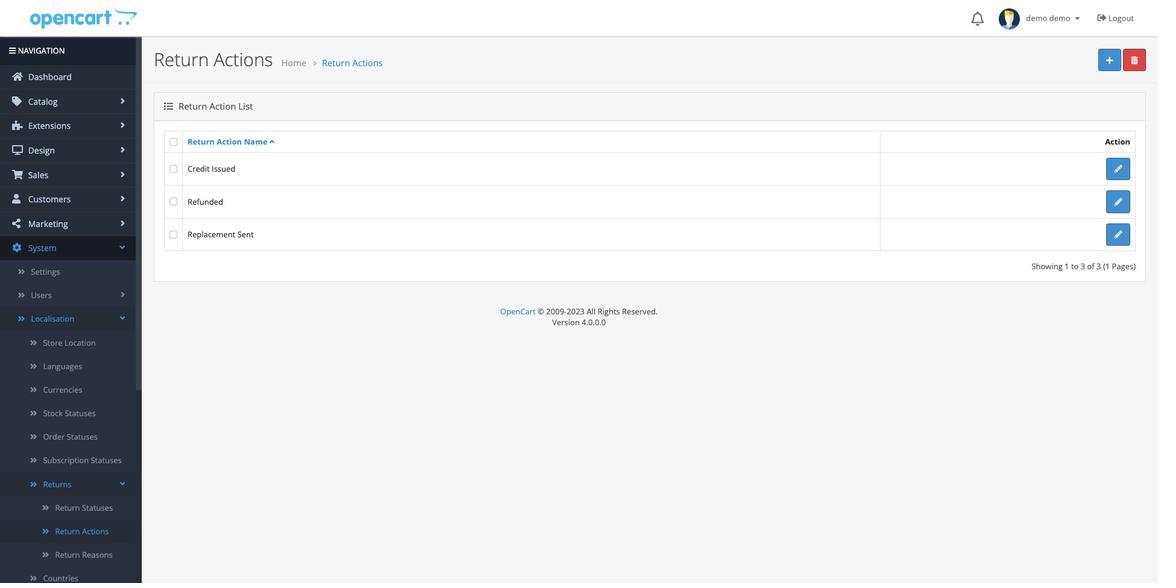 Task type: locate. For each thing, give the bounding box(es) containing it.
catalog
[[26, 96, 58, 107]]

pages)
[[1112, 261, 1136, 272]]

stock statuses link
[[0, 402, 136, 426]]

users
[[31, 290, 52, 301]]

subscription statuses
[[43, 456, 122, 467]]

subscription
[[43, 456, 89, 467]]

statuses inside order statuses link
[[67, 432, 98, 443]]

action
[[210, 100, 236, 112], [217, 136, 242, 147], [1105, 136, 1130, 147]]

return actions up return action list
[[154, 47, 273, 72]]

subscription statuses link
[[0, 450, 136, 473]]

return actions
[[154, 47, 273, 72], [322, 57, 383, 69], [55, 527, 109, 537]]

return actions right home
[[322, 57, 383, 69]]

actions
[[214, 47, 273, 72], [352, 57, 383, 69], [82, 527, 109, 537]]

return action list
[[176, 100, 253, 112]]

1 horizontal spatial 3
[[1097, 261, 1101, 272]]

1 demo from the left
[[1026, 13, 1047, 24]]

return statuses link
[[0, 497, 136, 521]]

1 horizontal spatial demo
[[1049, 13, 1071, 24]]

return
[[154, 47, 209, 72], [322, 57, 350, 69], [178, 100, 207, 112], [188, 136, 215, 147], [55, 503, 80, 514], [55, 527, 80, 537], [55, 550, 80, 561]]

action left name
[[217, 136, 242, 147]]

1 edit image from the top
[[1115, 198, 1122, 206]]

edit image
[[1115, 198, 1122, 206], [1115, 231, 1122, 239]]

return left the reasons
[[55, 550, 80, 561]]

None checkbox
[[170, 231, 177, 239]]

puzzle piece image
[[12, 121, 23, 131]]

0 horizontal spatial demo
[[1026, 13, 1047, 24]]

extensions link
[[0, 114, 136, 138]]

sent
[[237, 229, 254, 240]]

currencies link
[[0, 379, 136, 402]]

3
[[1081, 261, 1085, 272], [1097, 261, 1101, 272]]

return actions link up return reasons
[[0, 521, 136, 544]]

return actions link
[[322, 57, 383, 69], [0, 521, 136, 544]]

edit image down edit icon
[[1115, 198, 1122, 206]]

reasons
[[82, 550, 113, 561]]

2 edit image from the top
[[1115, 231, 1122, 239]]

logout
[[1109, 13, 1134, 24]]

all
[[587, 307, 596, 317]]

extensions
[[26, 120, 71, 132]]

statuses down returns "link"
[[82, 503, 113, 514]]

store location link
[[0, 331, 136, 355]]

returns link
[[0, 473, 136, 497]]

to
[[1071, 261, 1079, 272]]

share alt image
[[12, 219, 23, 228]]

settings link
[[0, 261, 136, 284]]

statuses inside subscription statuses link
[[91, 456, 122, 467]]

0 horizontal spatial 3
[[1081, 261, 1085, 272]]

order statuses link
[[0, 426, 136, 450]]

opencart link
[[500, 307, 536, 317]]

rights
[[598, 307, 620, 317]]

2 horizontal spatial return actions
[[322, 57, 383, 69]]

caret down image
[[1073, 14, 1082, 22]]

system
[[26, 243, 57, 254]]

demo demo
[[1020, 13, 1073, 24]]

return down returns "link"
[[55, 503, 80, 514]]

marketing
[[26, 218, 68, 230]]

demo left caret down icon
[[1049, 13, 1071, 24]]

customers link
[[0, 188, 136, 212]]

return statuses
[[55, 503, 113, 514]]

refunded
[[188, 197, 223, 207]]

0 horizontal spatial return actions
[[55, 527, 109, 537]]

3 left (1
[[1097, 261, 1101, 272]]

credit issued
[[188, 164, 235, 175]]

return right the list icon
[[178, 100, 207, 112]]

return actions link right home
[[322, 57, 383, 69]]

4.0.0.0
[[582, 318, 606, 328]]

edit image for refunded
[[1115, 198, 1122, 206]]

©
[[538, 307, 544, 317]]

statuses inside stock statuses "link"
[[65, 408, 96, 419]]

return right home
[[322, 57, 350, 69]]

return action name
[[188, 136, 267, 147]]

0 vertical spatial edit image
[[1115, 198, 1122, 206]]

return up the list icon
[[154, 47, 209, 72]]

2009-
[[546, 307, 567, 317]]

1 horizontal spatial return actions
[[154, 47, 273, 72]]

statuses inside return statuses link
[[82, 503, 113, 514]]

(1
[[1103, 261, 1110, 272]]

order statuses
[[43, 432, 98, 443]]

list
[[238, 100, 253, 112]]

2 3 from the left
[[1097, 261, 1101, 272]]

tag image
[[12, 96, 23, 106]]

returns
[[43, 479, 72, 490]]

statuses right subscription
[[91, 456, 122, 467]]

shopping cart image
[[12, 170, 23, 179]]

name
[[244, 136, 267, 147]]

cog image
[[12, 243, 23, 253]]

localisation
[[31, 314, 74, 325]]

return actions up return reasons
[[55, 527, 109, 537]]

0 horizontal spatial return actions link
[[0, 521, 136, 544]]

settings
[[31, 267, 60, 277]]

home link
[[281, 57, 306, 69]]

logout link
[[1088, 0, 1146, 36]]

statuses up order statuses
[[65, 408, 96, 419]]

None checkbox
[[170, 138, 177, 146], [170, 165, 177, 173], [170, 198, 177, 206], [170, 138, 177, 146], [170, 165, 177, 173], [170, 198, 177, 206]]

3 left of
[[1081, 261, 1085, 272]]

statuses up subscription statuses
[[67, 432, 98, 443]]

marketing link
[[0, 212, 136, 236]]

0 vertical spatial return actions link
[[322, 57, 383, 69]]

add new image
[[1106, 56, 1113, 64]]

1
[[1065, 261, 1069, 272]]

replacement
[[188, 229, 235, 240]]

of
[[1087, 261, 1095, 272]]

demo demo image
[[999, 8, 1020, 30]]

store location
[[43, 337, 96, 348]]

action left list
[[210, 100, 236, 112]]

demo
[[1026, 13, 1047, 24], [1049, 13, 1071, 24]]

system link
[[0, 237, 136, 261]]

edit image up pages)
[[1115, 231, 1122, 239]]

return reasons link
[[0, 544, 136, 568]]

user image
[[12, 194, 23, 204]]

dashboard
[[26, 71, 72, 83]]

statuses
[[65, 408, 96, 419], [67, 432, 98, 443], [91, 456, 122, 467], [82, 503, 113, 514]]

demo right demo demo image
[[1026, 13, 1047, 24]]

1 vertical spatial edit image
[[1115, 231, 1122, 239]]

return reasons
[[55, 550, 113, 561]]

currencies
[[43, 385, 82, 396]]



Task type: describe. For each thing, give the bounding box(es) containing it.
demo demo link
[[993, 0, 1088, 36]]

action up edit icon
[[1105, 136, 1130, 147]]

order
[[43, 432, 65, 443]]

return down return statuses link
[[55, 527, 80, 537]]

catalog link
[[0, 90, 136, 114]]

2 horizontal spatial actions
[[352, 57, 383, 69]]

localisation link
[[0, 308, 136, 331]]

desktop image
[[12, 145, 23, 155]]

navigation
[[16, 45, 65, 56]]

bars image
[[9, 47, 16, 55]]

statuses for return statuses
[[82, 503, 113, 514]]

design link
[[0, 139, 136, 163]]

edit image
[[1115, 166, 1122, 173]]

delete image
[[1131, 56, 1138, 64]]

return inside return reasons link
[[55, 550, 80, 561]]

credit
[[188, 164, 210, 175]]

1 horizontal spatial return actions link
[[322, 57, 383, 69]]

opencart
[[500, 307, 536, 317]]

action for name
[[217, 136, 242, 147]]

1 3 from the left
[[1081, 261, 1085, 272]]

1 horizontal spatial actions
[[214, 47, 273, 72]]

statuses for subscription statuses
[[91, 456, 122, 467]]

store
[[43, 337, 62, 348]]

2023
[[567, 307, 585, 317]]

sign out alt image
[[1098, 13, 1107, 22]]

stock statuses
[[43, 408, 96, 419]]

return inside return statuses link
[[55, 503, 80, 514]]

showing 1 to 3 of 3 (1 pages)
[[1032, 261, 1136, 272]]

showing
[[1032, 261, 1063, 272]]

stock
[[43, 408, 63, 419]]

0 horizontal spatial actions
[[82, 527, 109, 537]]

languages
[[43, 361, 82, 372]]

list image
[[164, 102, 173, 111]]

home image
[[12, 72, 23, 82]]

edit image for replacement sent
[[1115, 231, 1122, 239]]

issued
[[212, 164, 235, 175]]

statuses for order statuses
[[67, 432, 98, 443]]

1 vertical spatial return actions link
[[0, 521, 136, 544]]

users link
[[0, 284, 136, 308]]

location
[[65, 337, 96, 348]]

design
[[26, 145, 55, 156]]

reserved.
[[622, 307, 658, 317]]

return action name link
[[188, 136, 274, 147]]

2 demo from the left
[[1049, 13, 1071, 24]]

sales
[[26, 169, 48, 181]]

customers
[[26, 194, 71, 205]]

action for list
[[210, 100, 236, 112]]

opencart image
[[29, 7, 137, 29]]

statuses for stock statuses
[[65, 408, 96, 419]]

languages link
[[0, 355, 136, 379]]

opencart © 2009-2023 all rights reserved. version 4.0.0.0
[[500, 307, 658, 328]]

sales link
[[0, 163, 136, 187]]

version
[[552, 318, 580, 328]]

return up credit at the top left
[[188, 136, 215, 147]]

home
[[281, 57, 306, 69]]

replacement sent
[[188, 229, 254, 240]]

bell image
[[971, 11, 984, 26]]

dashboard link
[[0, 65, 136, 89]]



Task type: vqa. For each thing, say whether or not it's contained in the screenshot.
Date Added
no



